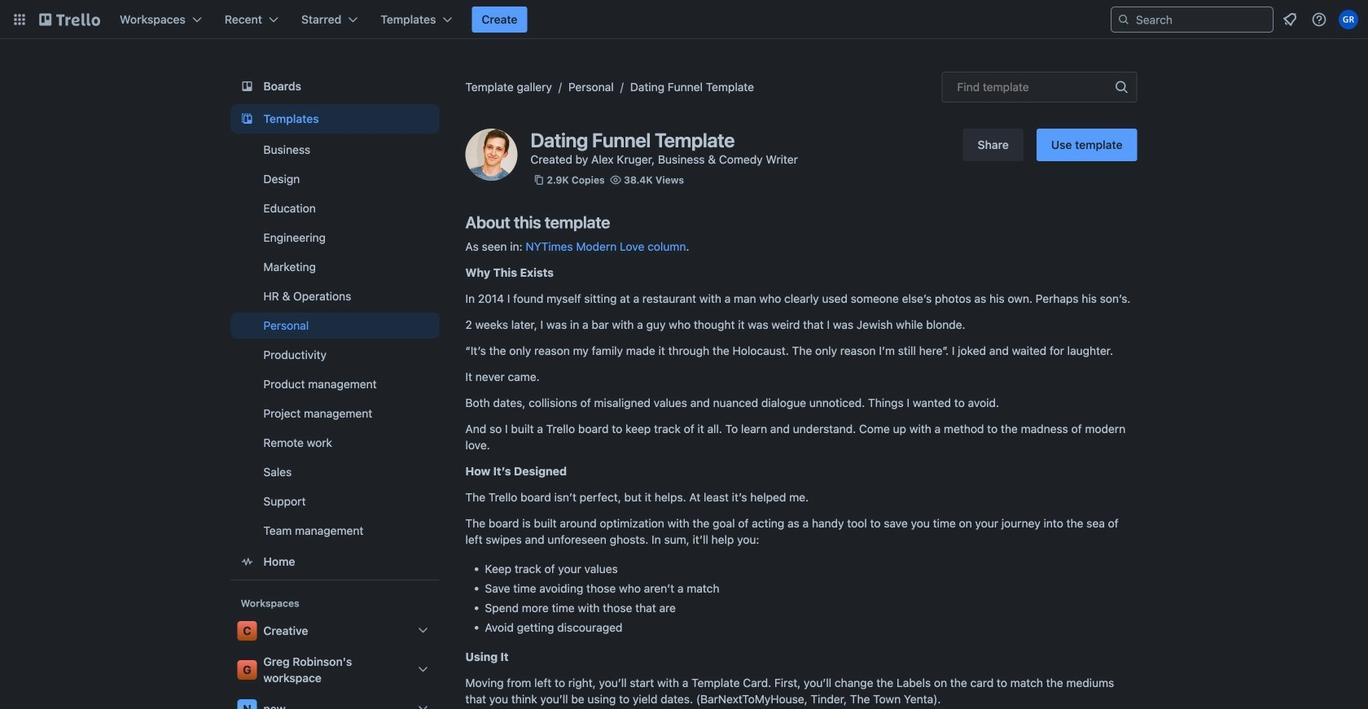 Task type: vqa. For each thing, say whether or not it's contained in the screenshot.
HOME icon
yes



Task type: locate. For each thing, give the bounding box(es) containing it.
0 notifications image
[[1280, 10, 1300, 29]]

None field
[[942, 72, 1137, 103]]

open information menu image
[[1311, 11, 1328, 28]]

back to home image
[[39, 7, 100, 33]]

greg robinson (gregrobinson96) image
[[1339, 10, 1359, 29]]

alex kruger, business & comedy writer image
[[465, 129, 518, 181]]

board image
[[237, 77, 257, 96]]

primary element
[[0, 0, 1368, 39]]



Task type: describe. For each thing, give the bounding box(es) containing it.
Search field
[[1131, 8, 1273, 31]]

search image
[[1117, 13, 1131, 26]]

template board image
[[237, 109, 257, 129]]

home image
[[237, 552, 257, 572]]



